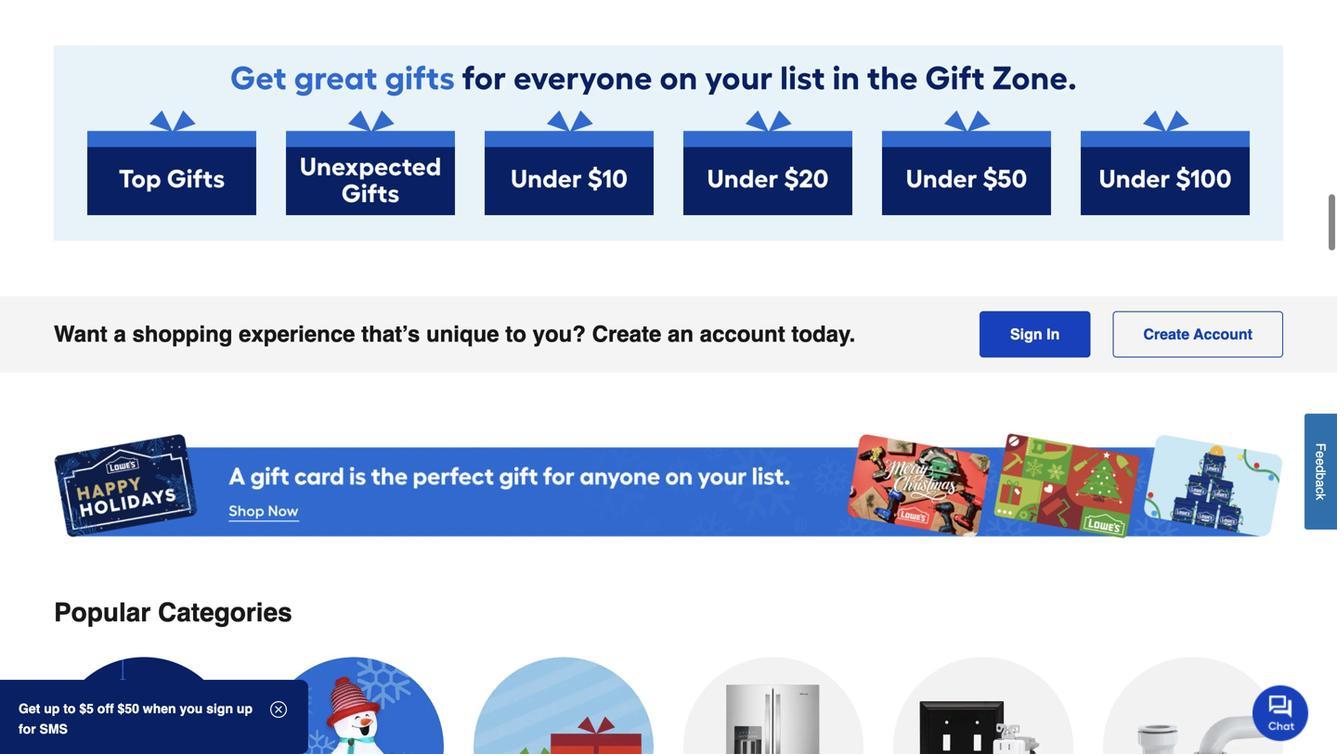 Task type: describe. For each thing, give the bounding box(es) containing it.
2 up from the left
[[237, 702, 253, 717]]

0 vertical spatial to
[[505, 322, 526, 347]]

you?
[[533, 322, 586, 347]]

sign in link
[[980, 312, 1090, 358]]

an icon of red and green wrapped gifts. image
[[474, 658, 654, 755]]

account
[[1193, 326, 1253, 343]]

2 e from the top
[[1313, 459, 1328, 466]]

to inside get up to $5 off $50 when you sign up for sms
[[63, 702, 76, 717]]

create account
[[1143, 326, 1253, 343]]

categories
[[158, 599, 292, 628]]

deals of the day icon. image
[[54, 658, 234, 755]]

experience
[[239, 322, 355, 347]]

create account button
[[1113, 312, 1283, 358]]

get
[[19, 702, 40, 717]]

an inflatable snowman decoration with a red-and-white striped hat, blue mittens and a blue scarf. image
[[264, 658, 444, 755]]

sign in
[[1010, 326, 1060, 343]]

in
[[1047, 326, 1060, 343]]

a white p v c p-trap. image
[[1103, 658, 1283, 755]]

1 e from the top
[[1313, 451, 1328, 459]]

f e e d b a c k button
[[1305, 414, 1337, 530]]

$50
[[118, 702, 139, 717]]

a gift card is the perfect gift for anyone on your list. shop now. image
[[54, 429, 1283, 547]]

shopping
[[132, 322, 233, 347]]

a black dual-toggle wall faceplate and a white duplex outlet with a u s b port. image
[[893, 658, 1073, 755]]

0 horizontal spatial a
[[114, 322, 126, 347]]

account
[[700, 322, 785, 347]]

b
[[1313, 473, 1328, 480]]

under 10 dollars. image
[[485, 110, 654, 215]]

sms
[[40, 722, 68, 737]]

c
[[1313, 488, 1328, 494]]

0 horizontal spatial create
[[592, 322, 661, 347]]

under 50 dollars. image
[[882, 110, 1051, 215]]



Task type: locate. For each thing, give the bounding box(es) containing it.
k
[[1313, 494, 1328, 501]]

create left an
[[592, 322, 661, 347]]

sign
[[1010, 326, 1042, 343]]

to left you?
[[505, 322, 526, 347]]

1 horizontal spatial to
[[505, 322, 526, 347]]

want a shopping experience that's unique to you? create an account today.
[[54, 322, 855, 347]]

to left $5
[[63, 702, 76, 717]]

that's
[[361, 322, 420, 347]]

a up k at the bottom right of the page
[[1313, 480, 1328, 488]]

e
[[1313, 451, 1328, 459], [1313, 459, 1328, 466]]

1 vertical spatial a
[[1313, 480, 1328, 488]]

up up 'sms'
[[44, 702, 60, 717]]

when
[[143, 702, 176, 717]]

unexpected gifts. image
[[286, 110, 455, 215]]

create
[[592, 322, 661, 347], [1143, 326, 1190, 343]]

top gifts. image
[[87, 110, 256, 215]]

1 vertical spatial to
[[63, 702, 76, 717]]

1 up from the left
[[44, 702, 60, 717]]

create left account
[[1143, 326, 1190, 343]]

to
[[505, 322, 526, 347], [63, 702, 76, 717]]

up
[[44, 702, 60, 717], [237, 702, 253, 717]]

0 horizontal spatial to
[[63, 702, 76, 717]]

popular
[[54, 599, 151, 628]]

up right sign
[[237, 702, 253, 717]]

under 20 dollars. image
[[683, 110, 852, 215]]

sign in button
[[980, 312, 1090, 358]]

1 horizontal spatial up
[[237, 702, 253, 717]]

create inside button
[[1143, 326, 1190, 343]]

0 horizontal spatial up
[[44, 702, 60, 717]]

e up b
[[1313, 459, 1328, 466]]

you
[[180, 702, 203, 717]]

a right want
[[114, 322, 126, 347]]

$5
[[79, 702, 94, 717]]

a
[[114, 322, 126, 347], [1313, 480, 1328, 488]]

today.
[[791, 322, 855, 347]]

get up to $5 off $50 when you sign up for sms
[[19, 702, 253, 737]]

0 vertical spatial a
[[114, 322, 126, 347]]

create account link
[[1113, 312, 1283, 358]]

an
[[668, 322, 694, 347]]

d
[[1313, 466, 1328, 473]]

e up d
[[1313, 451, 1328, 459]]

chat invite button image
[[1253, 685, 1309, 742]]

off
[[97, 702, 114, 717]]

under 100 dollars. image
[[1081, 110, 1250, 215]]

unique
[[426, 322, 499, 347]]

f e e d b a c k
[[1313, 443, 1328, 501]]

a stainless french door refrigerator with a bottom freezer and middle storage drawer. image
[[683, 658, 864, 755]]

a inside button
[[1313, 480, 1328, 488]]

1 horizontal spatial create
[[1143, 326, 1190, 343]]

popular categories
[[54, 599, 292, 628]]

f
[[1313, 443, 1328, 451]]

sign
[[206, 702, 233, 717]]

get great gifts for everyone on your list in the gift zone. image
[[54, 45, 1283, 110]]

1 horizontal spatial a
[[1313, 480, 1328, 488]]

for
[[19, 722, 36, 737]]

want
[[54, 322, 108, 347]]



Task type: vqa. For each thing, say whether or not it's contained in the screenshot.
the right to
yes



